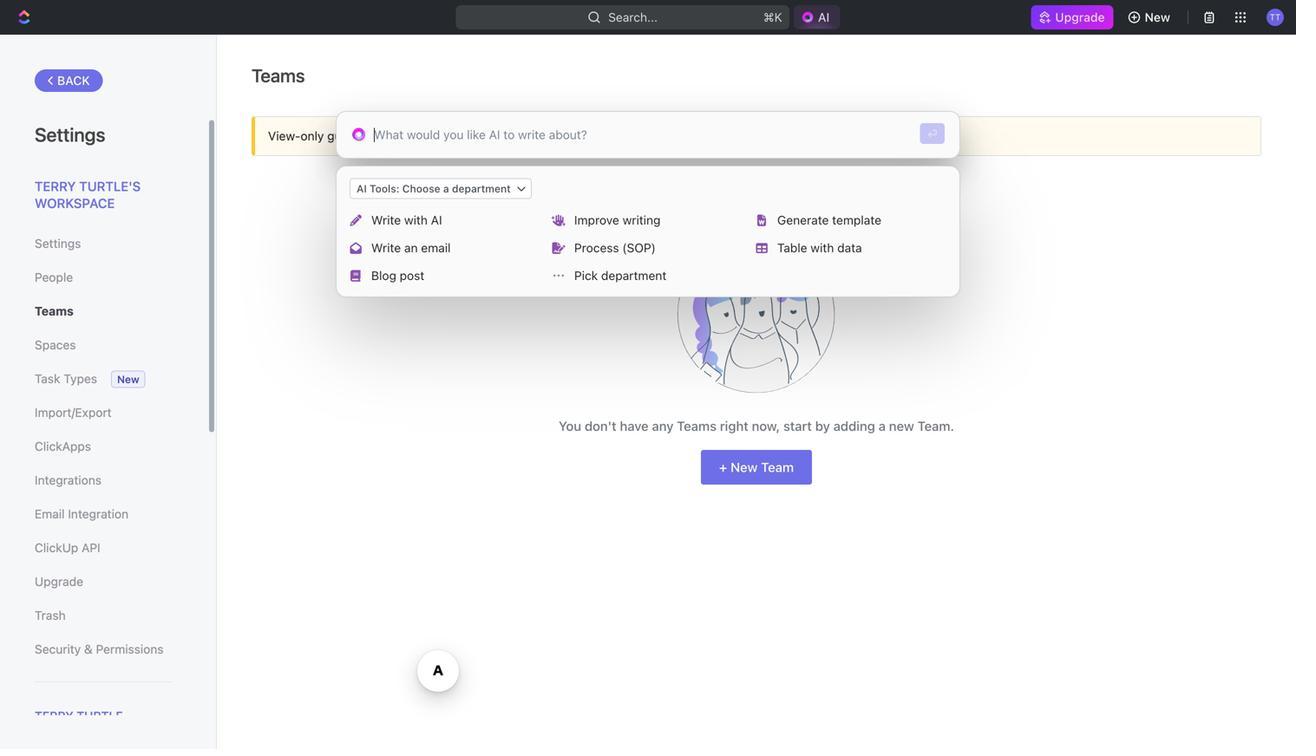 Task type: vqa. For each thing, say whether or not it's contained in the screenshot.
TAB LIST
no



Task type: locate. For each thing, give the bounding box(es) containing it.
0 vertical spatial department
[[452, 183, 511, 195]]

with inside button
[[404, 213, 428, 227]]

adding
[[834, 419, 876, 434]]

file signature image
[[552, 242, 565, 254]]

1 horizontal spatial to
[[685, 129, 696, 143]]

0 vertical spatial terry
[[35, 179, 76, 194]]

right
[[720, 419, 749, 434]]

blog post
[[371, 269, 425, 283]]

1 horizontal spatial with
[[811, 241, 834, 255]]

department inside ai tools: choose a department button
[[452, 183, 511, 195]]

added
[[416, 129, 451, 143]]

table
[[778, 241, 808, 255]]

1 vertical spatial settings
[[35, 236, 81, 251]]

0 vertical spatial upgrade
[[1056, 10, 1105, 24]]

clickapps
[[35, 440, 91, 454]]

trash
[[35, 609, 66, 623]]

ai tools: choose a department
[[357, 183, 511, 195]]

0 vertical spatial ai
[[357, 183, 367, 195]]

0 vertical spatial write
[[371, 213, 401, 227]]

teams link
[[35, 297, 173, 326]]

integration
[[68, 507, 129, 522]]

upgrade link down clickup api link
[[35, 568, 173, 597]]

terry inside terry turtle's workspace
[[35, 179, 76, 194]]

ai tools: choose a department button
[[350, 178, 532, 199]]

improve writing button
[[547, 207, 746, 234]]

1 horizontal spatial new
[[731, 460, 758, 475]]

1 vertical spatial terry
[[35, 709, 73, 724]]

don't
[[585, 419, 617, 434]]

write right pencil image
[[371, 213, 401, 227]]

terry for terry turtle
[[35, 709, 73, 724]]

settings element
[[0, 35, 217, 750]]

department up write with ai button
[[452, 183, 511, 195]]

with for table
[[811, 241, 834, 255]]

write an email button
[[344, 234, 543, 262]]

write for write with ai
[[371, 213, 401, 227]]

team.
[[918, 419, 955, 434]]

1 vertical spatial ai
[[431, 213, 442, 227]]

people
[[35, 270, 73, 285]]

1 vertical spatial a
[[879, 419, 886, 434]]

guests
[[327, 129, 365, 143]]

⌘k
[[764, 10, 783, 24]]

task types
[[35, 372, 97, 386]]

team
[[761, 460, 794, 475]]

1 vertical spatial with
[[811, 241, 834, 255]]

0 vertical spatial new
[[1145, 10, 1171, 24]]

table image
[[756, 242, 768, 254]]

2 vertical spatial new
[[731, 460, 758, 475]]

+
[[719, 460, 728, 475]]

terry left turtle
[[35, 709, 73, 724]]

ai left tools:
[[357, 183, 367, 195]]

a left new
[[879, 419, 886, 434]]

2 write from the top
[[371, 241, 401, 255]]

with up an
[[404, 213, 428, 227]]

task
[[35, 372, 60, 386]]

2 horizontal spatial new
[[1145, 10, 1171, 24]]

security
[[35, 643, 81, 657]]

2 terry from the top
[[35, 709, 73, 724]]

are
[[395, 129, 413, 143]]

1 horizontal spatial upgrade link
[[1031, 5, 1114, 30]]

integrations
[[35, 473, 102, 488]]

security & permissions link
[[35, 635, 173, 665]]

now,
[[752, 419, 780, 434]]

⏎ button
[[920, 123, 945, 144]]

security & permissions
[[35, 643, 164, 657]]

0 vertical spatial with
[[404, 213, 428, 227]]

automatically
[[530, 129, 605, 143]]

table with data
[[778, 241, 862, 255]]

0 vertical spatial upgrade link
[[1031, 5, 1114, 30]]

0 vertical spatial a
[[443, 183, 449, 195]]

back link
[[35, 69, 103, 92]]

generate
[[778, 213, 829, 227]]

terry up workspace
[[35, 179, 76, 194]]

upgrade link left new button
[[1031, 5, 1114, 30]]

1 horizontal spatial department
[[601, 269, 667, 283]]

settings
[[35, 123, 105, 146], [35, 236, 81, 251]]

spaces link
[[35, 331, 173, 360]]

file word image
[[758, 215, 766, 226]]

with inside button
[[811, 241, 834, 255]]

upgrade down clickup
[[35, 575, 83, 589]]

you
[[559, 419, 582, 434]]

1 horizontal spatial upgrade
[[1056, 10, 1105, 24]]

ai up email
[[431, 213, 442, 227]]

upgrade
[[1056, 10, 1105, 24], [35, 575, 83, 589]]

1 vertical spatial new
[[117, 374, 139, 386]]

view-
[[268, 129, 301, 143]]

new inside settings element
[[117, 374, 139, 386]]

1 write from the top
[[371, 213, 401, 227]]

permissions
[[96, 643, 164, 657]]

have
[[620, 419, 649, 434]]

0 vertical spatial settings
[[35, 123, 105, 146]]

new inside button
[[1145, 10, 1171, 24]]

0 horizontal spatial new
[[117, 374, 139, 386]]

email integration link
[[35, 500, 173, 529]]

new
[[1145, 10, 1171, 24], [117, 374, 139, 386], [731, 460, 758, 475]]

0 horizontal spatial department
[[452, 183, 511, 195]]

1 to from the left
[[455, 129, 466, 143]]

a
[[443, 183, 449, 195], [879, 419, 886, 434]]

improve writing
[[575, 213, 661, 227]]

department down (sop)
[[601, 269, 667, 283]]

upgrade inside settings element
[[35, 575, 83, 589]]

upgrade left new button
[[1056, 10, 1105, 24]]

0 horizontal spatial upgrade link
[[35, 568, 173, 597]]

2 to from the left
[[685, 129, 696, 143]]

ai
[[357, 183, 367, 195], [431, 213, 442, 227]]

to left paid
[[685, 129, 696, 143]]

settings down back link
[[35, 123, 105, 146]]

generate template
[[778, 213, 882, 227]]

0 horizontal spatial to
[[455, 129, 466, 143]]

write inside write an email button
[[371, 241, 401, 255]]

0 horizontal spatial ai
[[357, 183, 367, 195]]

with left data
[[811, 241, 834, 255]]

(sop)
[[623, 241, 656, 255]]

pick
[[575, 269, 598, 283]]

0 horizontal spatial with
[[404, 213, 428, 227]]

with
[[404, 213, 428, 227], [811, 241, 834, 255]]

1 terry from the top
[[35, 179, 76, 194]]

settings up people
[[35, 236, 81, 251]]

terry
[[35, 179, 76, 194], [35, 709, 73, 724]]

choose
[[403, 183, 441, 195]]

template
[[832, 213, 882, 227]]

any
[[652, 419, 674, 434]]

0 horizontal spatial a
[[443, 183, 449, 195]]

write
[[371, 213, 401, 227], [371, 241, 401, 255]]

write left an
[[371, 241, 401, 255]]

department
[[452, 183, 511, 195], [601, 269, 667, 283]]

teams down people
[[35, 304, 74, 318]]

write inside write with ai button
[[371, 213, 401, 227]]

who
[[368, 129, 392, 143]]

turtle's
[[79, 179, 141, 194]]

a right choose
[[443, 183, 449, 195]]

converted
[[625, 129, 682, 143]]

1 horizontal spatial ai
[[431, 213, 442, 227]]

blog
[[371, 269, 397, 283]]

1 vertical spatial write
[[371, 241, 401, 255]]

1 vertical spatial department
[[601, 269, 667, 283]]

to
[[455, 129, 466, 143], [685, 129, 696, 143]]

1 vertical spatial upgrade
[[35, 575, 83, 589]]

0 horizontal spatial upgrade
[[35, 575, 83, 589]]

to right added
[[455, 129, 466, 143]]

search...
[[609, 10, 658, 24]]

generate template button
[[750, 207, 949, 234]]



Task type: describe. For each thing, give the bounding box(es) containing it.
post
[[400, 269, 425, 283]]

process (sop) button
[[547, 234, 746, 262]]

pencil image
[[350, 215, 362, 226]]

clickup
[[35, 541, 78, 555]]

workspace
[[35, 196, 115, 211]]

write with ai button
[[344, 207, 543, 234]]

integrations link
[[35, 466, 173, 496]]

start
[[784, 419, 812, 434]]

blog post button
[[344, 262, 543, 290]]

guests.
[[727, 129, 768, 143]]

department inside pick department button
[[601, 269, 667, 283]]

you don't have any teams right now, start by adding a new team.
[[559, 419, 955, 434]]

teams left will
[[469, 129, 506, 143]]

table with data button
[[750, 234, 949, 262]]

terry turtle
[[35, 709, 123, 724]]

new button
[[1121, 3, 1181, 31]]

book image
[[351, 270, 361, 282]]

1 vertical spatial upgrade link
[[35, 568, 173, 597]]

process (sop)
[[575, 241, 656, 255]]

hand sparkles image
[[552, 215, 566, 226]]

settings link
[[35, 229, 173, 259]]

back
[[57, 73, 90, 88]]

terry turtle's workspace
[[35, 179, 141, 211]]

view-only guests who are added to teams will automatically be converted to paid guests.
[[268, 129, 771, 143]]

trash link
[[35, 601, 173, 631]]

process
[[575, 241, 619, 255]]

clickup api link
[[35, 534, 173, 563]]

will
[[509, 129, 527, 143]]

pick department
[[575, 269, 667, 283]]

What would you like AI to write about? text field
[[374, 126, 904, 144]]

spaces
[[35, 338, 76, 352]]

write with ai
[[371, 213, 442, 227]]

writing
[[623, 213, 661, 227]]

with for write
[[404, 213, 428, 227]]

improve
[[575, 213, 620, 227]]

+ new team
[[719, 460, 794, 475]]

teams inside settings element
[[35, 304, 74, 318]]

ai tools: choose a department button
[[350, 178, 532, 199]]

clickapps link
[[35, 432, 173, 462]]

teams right any
[[677, 419, 717, 434]]

envelope open image
[[350, 242, 362, 254]]

import/export
[[35, 406, 112, 420]]

email integration
[[35, 507, 129, 522]]

a inside button
[[443, 183, 449, 195]]

&
[[84, 643, 93, 657]]

1 settings from the top
[[35, 123, 105, 146]]

types
[[64, 372, 97, 386]]

ai inside dropdown button
[[357, 183, 367, 195]]

⏎
[[927, 128, 938, 140]]

email
[[421, 241, 451, 255]]

only
[[301, 129, 324, 143]]

clickup api
[[35, 541, 100, 555]]

by
[[816, 419, 830, 434]]

1 horizontal spatial a
[[879, 419, 886, 434]]

an
[[404, 241, 418, 255]]

email
[[35, 507, 65, 522]]

write for write an email
[[371, 241, 401, 255]]

import/export link
[[35, 398, 173, 428]]

people link
[[35, 263, 173, 292]]

write an email
[[371, 241, 451, 255]]

api
[[82, 541, 100, 555]]

new
[[889, 419, 915, 434]]

tools:
[[370, 183, 400, 195]]

2 settings from the top
[[35, 236, 81, 251]]

teams up view-
[[252, 65, 305, 86]]

paid
[[700, 129, 724, 143]]

data
[[838, 241, 862, 255]]

pick department button
[[547, 262, 746, 290]]

be
[[608, 129, 622, 143]]

turtle
[[77, 709, 123, 724]]

terry for terry turtle's workspace
[[35, 179, 76, 194]]



